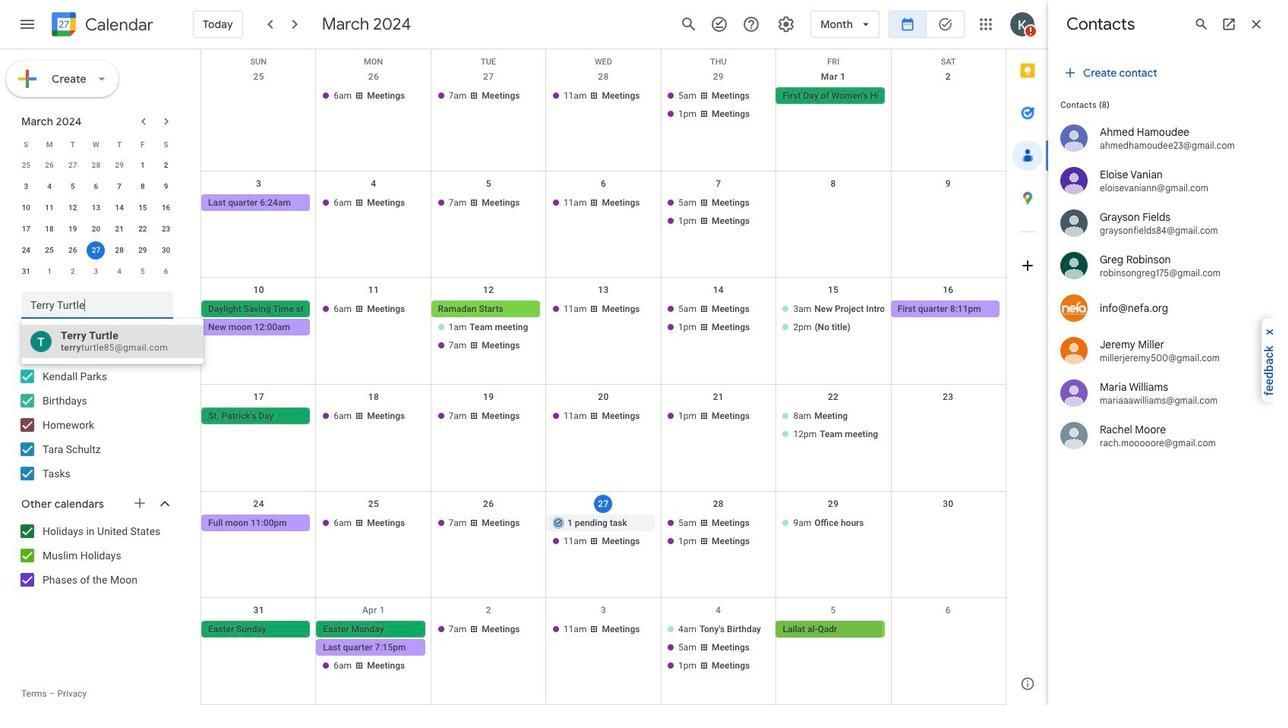 Task type: describe. For each thing, give the bounding box(es) containing it.
16 element
[[157, 199, 175, 217]]

april 6 element
[[157, 263, 175, 281]]

february 29 element
[[110, 156, 128, 175]]

18 element
[[40, 220, 59, 239]]

april 5 element
[[134, 263, 152, 281]]

february 26 element
[[40, 156, 59, 175]]

29 element
[[134, 242, 152, 260]]

settings menu image
[[777, 15, 795, 33]]

tab list inside side panel "section"
[[1006, 49, 1049, 663]]

31 element
[[17, 263, 35, 281]]

22 element
[[134, 220, 152, 239]]

3 element
[[17, 178, 35, 196]]

4 element
[[40, 178, 59, 196]]

april 1 element
[[40, 263, 59, 281]]

17 element
[[17, 220, 35, 239]]

april 3 element
[[87, 263, 105, 281]]

30 element
[[157, 242, 175, 260]]

20 element
[[87, 220, 105, 239]]

1 element
[[134, 156, 152, 175]]

main drawer image
[[18, 15, 36, 33]]

2 element
[[157, 156, 175, 175]]

cell inside 'march 2024' grid
[[84, 240, 108, 261]]

21 element
[[110, 220, 128, 239]]

26 element
[[64, 242, 82, 260]]

7 element
[[110, 178, 128, 196]]



Task type: locate. For each thing, give the bounding box(es) containing it.
None search field
[[0, 286, 188, 319]]

calendar element
[[49, 9, 153, 43]]

tab list
[[1006, 49, 1049, 663]]

12 element
[[64, 199, 82, 217]]

heading
[[82, 16, 153, 34]]

10 element
[[17, 199, 35, 217]]

side panel section
[[1006, 49, 1049, 706]]

my calendars list
[[3, 365, 188, 486]]

23 element
[[157, 220, 175, 239]]

Search for people text field
[[30, 292, 164, 319]]

other calendars list
[[3, 520, 188, 592]]

25 element
[[40, 242, 59, 260]]

13 element
[[87, 199, 105, 217]]

11 element
[[40, 199, 59, 217]]

9 element
[[157, 178, 175, 196]]

grid
[[201, 49, 1006, 706]]

8 element
[[134, 178, 152, 196]]

april 2 element
[[64, 263, 82, 281]]

27, today element
[[87, 242, 105, 260]]

24 element
[[17, 242, 35, 260]]

april 4 element
[[110, 263, 128, 281]]

list box
[[21, 325, 204, 359]]

6 element
[[87, 178, 105, 196]]

add other calendars image
[[132, 496, 147, 511]]

19 element
[[64, 220, 82, 239]]

march 2024 grid
[[14, 134, 178, 283]]

14 element
[[110, 199, 128, 217]]

cell
[[201, 87, 316, 124], [661, 87, 776, 124], [661, 194, 776, 231], [776, 194, 891, 231], [84, 240, 108, 261], [201, 301, 316, 356], [431, 301, 546, 356], [661, 301, 776, 356], [776, 301, 891, 356], [776, 408, 891, 444], [546, 515, 661, 551], [661, 515, 776, 551], [316, 622, 431, 676], [661, 622, 776, 676]]

february 28 element
[[87, 156, 105, 175]]

row group
[[14, 155, 178, 283]]

february 25 element
[[17, 156, 35, 175]]

february 27 element
[[64, 156, 82, 175]]

5 element
[[64, 178, 82, 196]]

28 element
[[110, 242, 128, 260]]

15 element
[[134, 199, 152, 217]]

row
[[201, 49, 1006, 67], [201, 65, 1006, 171], [14, 134, 178, 155], [14, 155, 178, 176], [201, 171, 1006, 278], [14, 176, 178, 197], [14, 197, 178, 219], [14, 219, 178, 240], [14, 240, 178, 261], [14, 261, 178, 283], [201, 278, 1006, 385], [201, 385, 1006, 492], [201, 492, 1006, 599], [201, 599, 1006, 706]]

heading inside calendar element
[[82, 16, 153, 34]]



Task type: vqa. For each thing, say whether or not it's contained in the screenshot.
18 Element
yes



